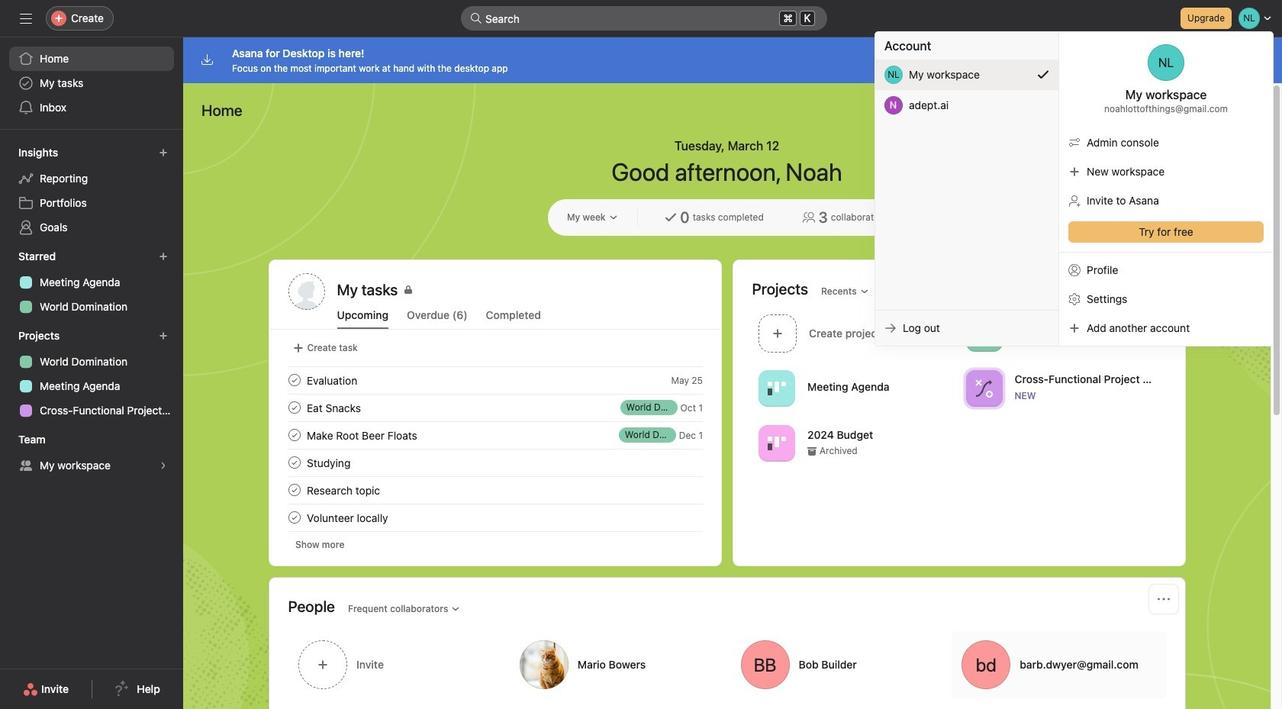 Task type: locate. For each thing, give the bounding box(es) containing it.
0 vertical spatial mark complete image
[[285, 398, 303, 417]]

2 mark complete image from the top
[[285, 481, 303, 499]]

Search tasks, projects, and more text field
[[461, 6, 827, 31]]

2 mark complete checkbox from the top
[[285, 398, 303, 417]]

1 vertical spatial mark complete image
[[285, 426, 303, 444]]

None field
[[461, 6, 827, 31]]

1 board image from the top
[[767, 379, 786, 397]]

2 vertical spatial mark complete image
[[285, 453, 303, 472]]

1 vertical spatial mark complete checkbox
[[285, 398, 303, 417]]

mark complete image
[[285, 398, 303, 417], [285, 481, 303, 499], [285, 508, 303, 527]]

mark complete image for second mark complete option from the bottom of the page
[[285, 398, 303, 417]]

1 mark complete checkbox from the top
[[285, 371, 303, 389]]

Mark complete checkbox
[[285, 426, 303, 444], [285, 453, 303, 472], [285, 508, 303, 527]]

menu
[[875, 32, 1273, 346]]

Mark complete checkbox
[[285, 371, 303, 389], [285, 398, 303, 417], [285, 481, 303, 499]]

0 vertical spatial board image
[[767, 379, 786, 397]]

0 vertical spatial mark complete image
[[285, 371, 303, 389]]

2 mark complete image from the top
[[285, 426, 303, 444]]

2 mark complete checkbox from the top
[[285, 453, 303, 472]]

1 vertical spatial mark complete image
[[285, 481, 303, 499]]

mark complete image
[[285, 371, 303, 389], [285, 426, 303, 444], [285, 453, 303, 472]]

2 vertical spatial mark complete image
[[285, 508, 303, 527]]

1 vertical spatial board image
[[767, 434, 786, 452]]

2 vertical spatial mark complete checkbox
[[285, 508, 303, 527]]

3 mark complete checkbox from the top
[[285, 508, 303, 527]]

board image
[[767, 379, 786, 397], [767, 434, 786, 452]]

1 mark complete checkbox from the top
[[285, 426, 303, 444]]

line_and_symbols image
[[975, 379, 993, 397]]

rocket image
[[975, 324, 993, 342]]

1 mark complete image from the top
[[285, 398, 303, 417]]

1 vertical spatial mark complete checkbox
[[285, 453, 303, 472]]

radio item
[[875, 60, 1059, 90]]

starred element
[[0, 243, 183, 322]]

2 vertical spatial mark complete checkbox
[[285, 481, 303, 499]]

3 mark complete image from the top
[[285, 508, 303, 527]]

0 vertical spatial mark complete checkbox
[[285, 371, 303, 389]]

0 vertical spatial mark complete checkbox
[[285, 426, 303, 444]]



Task type: describe. For each thing, give the bounding box(es) containing it.
3 mark complete image from the top
[[285, 453, 303, 472]]

2 board image from the top
[[767, 434, 786, 452]]

hide sidebar image
[[20, 12, 32, 24]]

see details, my workspace image
[[159, 461, 168, 470]]

new project or portfolio image
[[159, 331, 168, 340]]

add profile photo image
[[288, 273, 325, 310]]

insights element
[[0, 139, 183, 243]]

mark complete image for first mark complete option from the bottom
[[285, 481, 303, 499]]

projects element
[[0, 322, 183, 426]]

add items to starred image
[[159, 252, 168, 261]]

new insights image
[[159, 148, 168, 157]]

1 mark complete image from the top
[[285, 371, 303, 389]]

prominent image
[[470, 12, 482, 24]]

teams element
[[0, 426, 183, 481]]

3 mark complete checkbox from the top
[[285, 481, 303, 499]]

global element
[[0, 37, 183, 129]]

mark complete image for 3rd mark complete checkbox
[[285, 508, 303, 527]]



Task type: vqa. For each thing, say whether or not it's contained in the screenshot.
the bottom Full screen image
no



